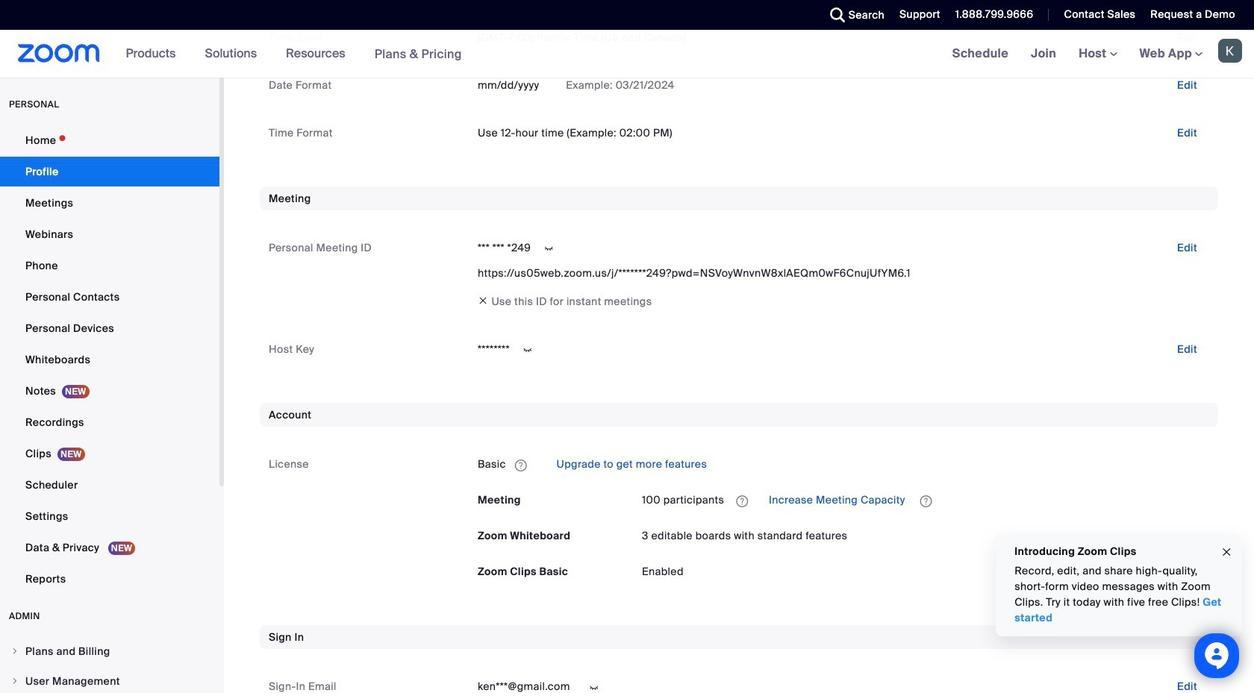 Task type: vqa. For each thing, say whether or not it's contained in the screenshot.
info outline image
no



Task type: describe. For each thing, give the bounding box(es) containing it.
2 menu item from the top
[[0, 668, 220, 694]]

meetings navigation
[[941, 30, 1255, 78]]

learn more about your meeting license image
[[732, 495, 753, 508]]

product information navigation
[[115, 30, 473, 78]]

admin menu menu
[[0, 638, 220, 694]]

1 vertical spatial application
[[642, 489, 1210, 513]]



Task type: locate. For each thing, give the bounding box(es) containing it.
1 vertical spatial menu item
[[0, 668, 220, 694]]

0 vertical spatial right image
[[10, 647, 19, 656]]

right image
[[10, 647, 19, 656], [10, 677, 19, 686]]

application
[[478, 453, 1210, 477], [642, 489, 1210, 513]]

show personal meeting id image
[[537, 242, 561, 256]]

right image for 2nd menu item from the bottom of the admin menu menu at the left of page
[[10, 647, 19, 656]]

learn more about your license type image
[[514, 461, 529, 471]]

0 vertical spatial menu item
[[0, 638, 220, 666]]

profile picture image
[[1219, 39, 1243, 63]]

zoom logo image
[[18, 44, 100, 63]]

menu item
[[0, 638, 220, 666], [0, 668, 220, 694]]

1 menu item from the top
[[0, 638, 220, 666]]

right image for 2nd menu item from the top of the admin menu menu at the left of page
[[10, 677, 19, 686]]

1 vertical spatial right image
[[10, 677, 19, 686]]

1 right image from the top
[[10, 647, 19, 656]]

banner
[[0, 30, 1255, 78]]

2 right image from the top
[[10, 677, 19, 686]]

close image
[[1221, 544, 1233, 561]]

0 vertical spatial application
[[478, 453, 1210, 477]]

show host key image
[[516, 344, 540, 357]]

personal menu menu
[[0, 125, 220, 596]]



